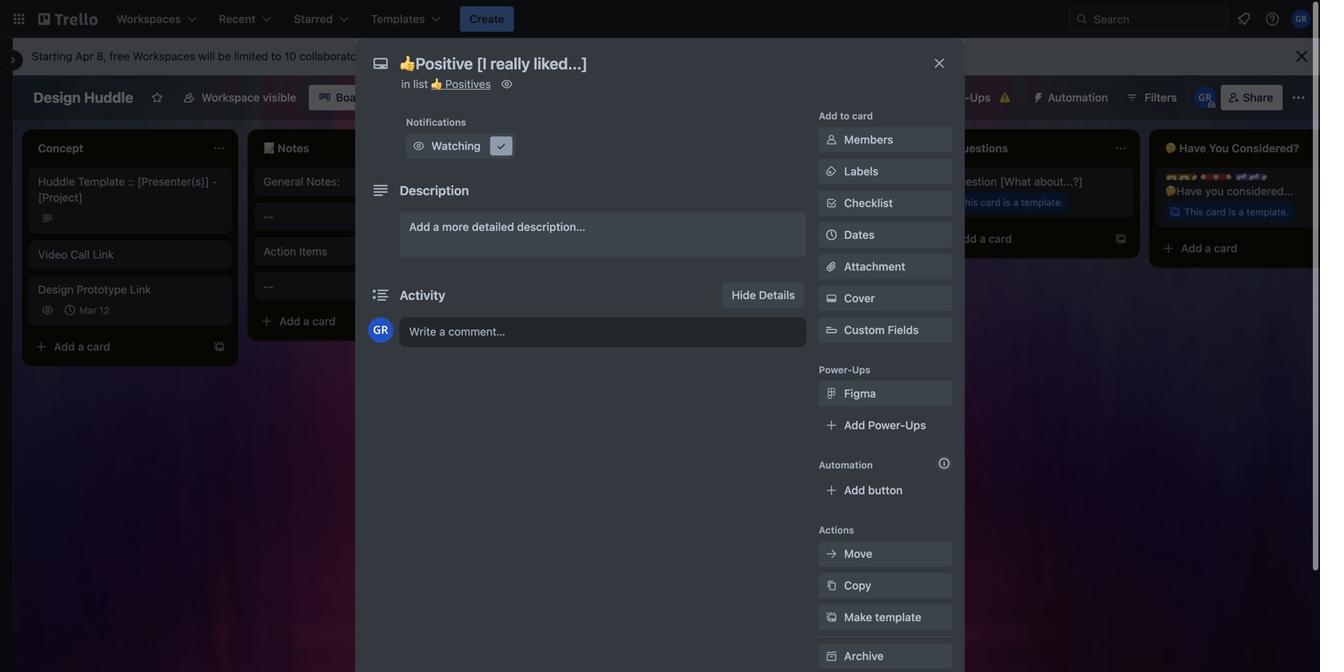 Task type: vqa. For each thing, say whether or not it's contained in the screenshot.
new inside the Employee Manual by Trello Team Get your new hires up and running with this simple employee manual!
no



Task type: describe. For each thing, give the bounding box(es) containing it.
link for design prototype link
[[130, 283, 151, 296]]

color: purple, title: none image
[[1235, 174, 1267, 180]]

[i'm
[[774, 175, 794, 188]]

action
[[264, 245, 296, 258]]

add power-ups link
[[819, 413, 952, 438]]

search image
[[1076, 13, 1089, 25]]

👍
[[431, 77, 442, 91]]

sm image for make template
[[824, 610, 840, 626]]

move
[[844, 547, 873, 561]]

fields
[[888, 324, 919, 337]]

template
[[875, 611, 922, 624]]

ups inside button
[[970, 91, 991, 104]]

design prototype link
[[38, 283, 151, 296]]

sm image for move
[[824, 546, 840, 562]]

Mar 12 checkbox
[[60, 301, 114, 320]]

workspace visible
[[202, 91, 296, 104]]

attachment
[[844, 260, 906, 273]]

about...?]
[[1034, 175, 1083, 188]]

0 horizontal spatial this card is a template.
[[734, 197, 838, 208]]

🙋question [what about...?]
[[940, 175, 1083, 188]]

a down the 🤔have you considered... link
[[1239, 206, 1244, 218]]

a down items at the top left of page
[[303, 315, 310, 328]]

[project]
[[38, 191, 83, 204]]

move link
[[819, 541, 952, 567]]

starting apr 8, free workspaces will be limited to 10 collaborators. learn more about collaborator limits
[[32, 50, 558, 63]]

dates button
[[819, 222, 952, 248]]

🤔have
[[1166, 185, 1203, 198]]

🤔have you considered...
[[1166, 185, 1294, 198]]

star or unstar board image
[[151, 91, 163, 104]]

general notes:
[[264, 175, 340, 188]]

considered...
[[1227, 185, 1294, 198]]

1 vertical spatial power-
[[819, 364, 852, 376]]

0 horizontal spatial this
[[734, 197, 753, 208]]

👎negative
[[715, 175, 771, 188]]

free
[[109, 50, 130, 63]]

1 vertical spatial more
[[442, 220, 469, 233]]

2 -- from the top
[[264, 280, 274, 293]]

power-ups inside button
[[933, 91, 991, 104]]

0 horizontal spatial greg robinson (gregrobinson96) image
[[368, 318, 393, 343]]

detailed
[[472, 220, 514, 233]]

in
[[401, 77, 410, 91]]

sure
[[817, 175, 839, 188]]

1 -- link from the top
[[264, 209, 448, 225]]

add a card for --'s create from template… image
[[279, 315, 336, 328]]

members
[[844, 133, 893, 146]]

archive link
[[819, 644, 952, 669]]

a down you
[[1205, 242, 1211, 255]]

add to card
[[819, 110, 873, 121]]

checklist button
[[819, 191, 952, 216]]

add a card for create from template… image associated with video call link
[[54, 340, 110, 353]]

1 horizontal spatial this
[[959, 197, 978, 208]]

10
[[285, 50, 296, 63]]

activity
[[400, 288, 446, 303]]

2 horizontal spatial this card is a template.
[[1185, 206, 1289, 218]]

0 horizontal spatial to
[[271, 50, 282, 63]]

sm image for archive
[[824, 649, 840, 665]]

add a more detailed description… link
[[400, 213, 806, 257]]

hide details link
[[722, 283, 805, 308]]

👎negative [i'm not sure about...] link
[[715, 174, 899, 190]]

Board name text field
[[25, 85, 141, 110]]

0 horizontal spatial ups
[[852, 364, 871, 376]]

dates
[[844, 228, 875, 241]]

huddle template :: [presenter(s)] - [project]
[[38, 175, 217, 204]]

board link
[[309, 85, 377, 110]]

visible
[[263, 91, 296, 104]]

limited
[[234, 50, 268, 63]]

details
[[759, 289, 795, 302]]

🙋question [what about...?] link
[[940, 174, 1124, 190]]

::
[[128, 175, 134, 188]]

copy
[[844, 579, 872, 592]]

a down description
[[433, 220, 439, 233]]

action items link
[[264, 244, 448, 260]]

will
[[198, 50, 215, 63]]

create button
[[460, 6, 514, 32]]

huddle inside text box
[[84, 89, 133, 106]]

add a card for create from template… icon
[[956, 232, 1012, 245]]

0 horizontal spatial power-ups
[[819, 364, 871, 376]]

labels
[[844, 165, 879, 178]]

learn
[[373, 50, 402, 63]]

video call link
[[38, 248, 114, 261]]

1 horizontal spatial this card is a template.
[[959, 197, 1064, 208]]

Write a comment text field
[[400, 318, 806, 346]]

watching
[[432, 139, 481, 152]]

open information menu image
[[1265, 11, 1281, 27]]

general notes: link
[[264, 174, 448, 190]]

video
[[38, 248, 68, 261]]

list
[[413, 77, 428, 91]]

1 horizontal spatial greg robinson (gregrobinson96) image
[[1194, 87, 1216, 109]]

add button
[[844, 484, 903, 497]]

power- inside add power-ups link
[[868, 419, 905, 432]]

12
[[99, 305, 109, 316]]

notes:
[[306, 175, 340, 188]]

add a more detailed description…
[[409, 220, 586, 233]]

sm image for cover
[[824, 291, 840, 306]]

mar 12
[[79, 305, 109, 316]]

cover
[[844, 292, 875, 305]]

custom fields
[[844, 324, 919, 337]]

create from template… image
[[1115, 233, 1127, 245]]

create
[[470, 12, 505, 25]]

primary element
[[0, 0, 1320, 38]]

2 horizontal spatial this
[[1185, 206, 1204, 218]]

template
[[78, 175, 125, 188]]

0 notifications image
[[1235, 10, 1254, 29]]



Task type: locate. For each thing, give the bounding box(es) containing it.
0 horizontal spatial power-
[[819, 364, 852, 376]]

--
[[264, 210, 274, 223], [264, 280, 274, 293]]

0 horizontal spatial is
[[778, 197, 785, 208]]

attachment button
[[819, 254, 952, 279]]

sm image right watching
[[493, 138, 509, 154]]

show menu image
[[1291, 90, 1307, 106]]

a right 'detailed'
[[529, 232, 535, 245]]

1 vertical spatial link
[[130, 283, 151, 296]]

make
[[844, 611, 872, 624]]

not
[[797, 175, 814, 188]]

sm image right not
[[824, 164, 840, 179]]

filters
[[1145, 91, 1177, 104]]

a down [what
[[1013, 197, 1019, 208]]

prototype
[[77, 283, 127, 296]]

[presenter(s)]
[[137, 175, 209, 188]]

about...]
[[842, 175, 885, 188]]

this down 🤔have
[[1185, 206, 1204, 218]]

0 vertical spatial power-
[[933, 91, 970, 104]]

link for video call link
[[93, 248, 114, 261]]

1 vertical spatial --
[[264, 280, 274, 293]]

0 vertical spatial automation
[[1048, 91, 1108, 104]]

🤔have you considered... link
[[1166, 183, 1320, 199]]

action items
[[264, 245, 327, 258]]

sm image
[[824, 132, 840, 148], [411, 138, 427, 154], [824, 546, 840, 562], [824, 578, 840, 594], [824, 610, 840, 626]]

power- down figma
[[868, 419, 905, 432]]

is down 🙋question [what about...?] on the top right of page
[[1003, 197, 1011, 208]]

1 horizontal spatial is
[[1003, 197, 1011, 208]]

0 vertical spatial more
[[405, 50, 431, 63]]

sm image down the add to card
[[824, 132, 840, 148]]

create from template… image
[[438, 315, 451, 328], [213, 341, 225, 353]]

more left 'detailed'
[[442, 220, 469, 233]]

-- link down general notes: link
[[264, 209, 448, 225]]

2 horizontal spatial template.
[[1247, 206, 1289, 218]]

design down 'starting' at the left top of the page
[[33, 89, 81, 106]]

0 vertical spatial -- link
[[264, 209, 448, 225]]

automation button
[[1026, 85, 1118, 110]]

power- inside power-ups button
[[933, 91, 970, 104]]

-
[[212, 175, 217, 188], [264, 210, 269, 223], [269, 210, 274, 223], [264, 280, 269, 293], [269, 280, 274, 293]]

2 vertical spatial ups
[[905, 419, 926, 432]]

👍 positives link
[[431, 77, 491, 91]]

design prototype link link
[[38, 282, 222, 298]]

automation left filters button at the top right of the page
[[1048, 91, 1108, 104]]

1 vertical spatial create from template… image
[[213, 341, 225, 353]]

8,
[[97, 50, 106, 63]]

0 vertical spatial --
[[264, 210, 274, 223]]

1 vertical spatial greg robinson (gregrobinson96) image
[[368, 318, 393, 343]]

sm image down "actions" at the bottom right of the page
[[824, 546, 840, 562]]

add inside add a more detailed description… link
[[409, 220, 430, 233]]

description…
[[517, 220, 586, 233]]

template. down 🙋question [what about...?] link
[[1021, 197, 1064, 208]]

collaborators.
[[299, 50, 370, 63]]

is down the [i'm
[[778, 197, 785, 208]]

-- up "action"
[[264, 210, 274, 223]]

sm image down notifications
[[411, 138, 427, 154]]

workspace visible button
[[173, 85, 306, 110]]

apr
[[75, 50, 94, 63]]

1 horizontal spatial template.
[[1021, 197, 1064, 208]]

hide details
[[732, 289, 795, 302]]

more up the list
[[405, 50, 431, 63]]

1 horizontal spatial link
[[130, 283, 151, 296]]

share button
[[1221, 85, 1283, 110]]

1 vertical spatial -- link
[[264, 279, 448, 295]]

a down 🙋question
[[980, 232, 986, 245]]

sm image inside move link
[[824, 546, 840, 562]]

copy link
[[819, 573, 952, 599]]

about
[[434, 50, 463, 63]]

0 horizontal spatial automation
[[819, 460, 873, 471]]

color: yellow, title: none image
[[1166, 174, 1197, 180]]

template. down "considered..."
[[1247, 206, 1289, 218]]

1 vertical spatial automation
[[819, 460, 873, 471]]

-- down "action"
[[264, 280, 274, 293]]

0 horizontal spatial template.
[[796, 197, 838, 208]]

1 horizontal spatial power-ups
[[933, 91, 991, 104]]

2 horizontal spatial ups
[[970, 91, 991, 104]]

2 vertical spatial power-
[[868, 419, 905, 432]]

0 vertical spatial greg robinson (gregrobinson96) image
[[1194, 87, 1216, 109]]

to left 10
[[271, 50, 282, 63]]

sm image for copy
[[824, 578, 840, 594]]

None text field
[[392, 49, 916, 78]]

sm image inside make template link
[[824, 610, 840, 626]]

add a card button
[[480, 226, 654, 252], [931, 226, 1105, 252], [1156, 236, 1320, 261], [254, 309, 429, 334], [29, 334, 203, 360]]

- inside huddle template :: [presenter(s)] - [project]
[[212, 175, 217, 188]]

be
[[218, 50, 231, 63]]

general
[[264, 175, 303, 188]]

make template
[[844, 611, 922, 624]]

sm image for watching
[[411, 138, 427, 154]]

labels link
[[819, 159, 952, 184]]

2 -- link from the top
[[264, 279, 448, 295]]

make template link
[[819, 605, 952, 630]]

this
[[734, 197, 753, 208], [959, 197, 978, 208], [1185, 206, 1204, 218]]

sm image
[[499, 76, 515, 92], [1026, 85, 1048, 107], [493, 138, 509, 154], [824, 164, 840, 179], [824, 291, 840, 306], [824, 386, 840, 402], [824, 649, 840, 665]]

1 vertical spatial power-ups
[[819, 364, 871, 376]]

design huddle
[[33, 89, 133, 106]]

members link
[[819, 127, 952, 152]]

0 horizontal spatial more
[[405, 50, 431, 63]]

this down 👎negative
[[734, 197, 753, 208]]

color: red, title: none image
[[1200, 174, 1232, 180]]

add power-ups
[[844, 419, 926, 432]]

2 horizontal spatial power-
[[933, 91, 970, 104]]

[what
[[1000, 175, 1031, 188]]

create from template… image for --
[[438, 315, 451, 328]]

1 horizontal spatial power-
[[868, 419, 905, 432]]

add inside add power-ups link
[[844, 419, 865, 432]]

design
[[33, 89, 81, 106], [38, 283, 74, 296]]

ups
[[970, 91, 991, 104], [852, 364, 871, 376], [905, 419, 926, 432]]

0 vertical spatial ups
[[970, 91, 991, 104]]

cover link
[[819, 286, 952, 311]]

board
[[336, 91, 367, 104]]

sm image left the 'archive'
[[824, 649, 840, 665]]

sm image left copy
[[824, 578, 840, 594]]

0 vertical spatial design
[[33, 89, 81, 106]]

0 vertical spatial link
[[93, 248, 114, 261]]

this card is a template. down the 🤔have you considered... link
[[1185, 206, 1289, 218]]

automation up "add button"
[[819, 460, 873, 471]]

sm image for figma
[[824, 386, 840, 402]]

sm image inside copy link
[[824, 578, 840, 594]]

call
[[71, 248, 90, 261]]

sm image inside watching "button"
[[493, 138, 509, 154]]

is
[[778, 197, 785, 208], [1003, 197, 1011, 208], [1229, 206, 1236, 218]]

sm image right power-ups button
[[1026, 85, 1048, 107]]

items
[[299, 245, 327, 258]]

automation
[[1048, 91, 1108, 104], [819, 460, 873, 471]]

template. down 👎negative [i'm not sure about...] link
[[796, 197, 838, 208]]

sm image left figma
[[824, 386, 840, 402]]

0 horizontal spatial huddle
[[38, 175, 75, 188]]

sm image for automation
[[1026, 85, 1048, 107]]

1 horizontal spatial huddle
[[84, 89, 133, 106]]

this card is a template. down the [i'm
[[734, 197, 838, 208]]

0 vertical spatial power-ups
[[933, 91, 991, 104]]

1 horizontal spatial ups
[[905, 419, 926, 432]]

sm image inside labels link
[[824, 164, 840, 179]]

custom fields button
[[819, 322, 952, 338]]

huddle down 8,
[[84, 89, 133, 106]]

this card is a template.
[[734, 197, 838, 208], [959, 197, 1064, 208], [1185, 206, 1289, 218]]

1 horizontal spatial create from template… image
[[438, 315, 451, 328]]

archive
[[844, 650, 884, 663]]

👎negative [i'm not sure about...]
[[715, 175, 885, 188]]

more
[[405, 50, 431, 63], [442, 220, 469, 233]]

sm image for members
[[824, 132, 840, 148]]

0 horizontal spatial create from template… image
[[213, 341, 225, 353]]

sm image inside "automation" button
[[1026, 85, 1048, 107]]

figma
[[844, 387, 876, 400]]

to up the members
[[840, 110, 850, 121]]

Search field
[[1089, 7, 1227, 31]]

0 horizontal spatial link
[[93, 248, 114, 261]]

2 horizontal spatial is
[[1229, 206, 1236, 218]]

1 horizontal spatial more
[[442, 220, 469, 233]]

create from template… image for video call link
[[213, 341, 225, 353]]

add inside add button button
[[844, 484, 865, 497]]

this down 🙋question
[[959, 197, 978, 208]]

mar
[[79, 305, 97, 316]]

automation inside button
[[1048, 91, 1108, 104]]

greg robinson (gregrobinson96) image
[[1292, 10, 1311, 29]]

0 vertical spatial create from template… image
[[438, 315, 451, 328]]

checklist
[[844, 197, 893, 210]]

design inside text box
[[33, 89, 81, 106]]

power- up the members link
[[933, 91, 970, 104]]

sm image for labels
[[824, 164, 840, 179]]

power- up figma
[[819, 364, 852, 376]]

power-ups
[[933, 91, 991, 104], [819, 364, 871, 376]]

huddle up [project]
[[38, 175, 75, 188]]

link right the call
[[93, 248, 114, 261]]

🙋question
[[940, 175, 997, 188]]

actions
[[819, 525, 854, 536]]

sm image inside the archive 'link'
[[824, 649, 840, 665]]

description
[[400, 183, 469, 198]]

notifications
[[406, 117, 466, 128]]

power-ups button
[[901, 85, 1023, 110]]

a down the [i'm
[[788, 197, 793, 208]]

1 vertical spatial ups
[[852, 364, 871, 376]]

video call link link
[[38, 247, 222, 263]]

this card is a template. down 🙋question [what about...?] on the top right of page
[[959, 197, 1064, 208]]

learn more about collaborator limits link
[[373, 50, 558, 63]]

1 vertical spatial huddle
[[38, 175, 75, 188]]

is down "🤔have you considered..."
[[1229, 206, 1236, 218]]

power-
[[933, 91, 970, 104], [819, 364, 852, 376], [868, 419, 905, 432]]

0 vertical spatial to
[[271, 50, 282, 63]]

link down video call link link on the left of the page
[[130, 283, 151, 296]]

huddle inside huddle template :: [presenter(s)] - [project]
[[38, 175, 75, 188]]

greg robinson (gregrobinson96) image
[[1194, 87, 1216, 109], [368, 318, 393, 343]]

workspaces
[[133, 50, 195, 63]]

sm image left cover
[[824, 291, 840, 306]]

you
[[1206, 185, 1224, 198]]

0 vertical spatial huddle
[[84, 89, 133, 106]]

design for design prototype link
[[38, 283, 74, 296]]

starting
[[32, 50, 72, 63]]

button
[[868, 484, 903, 497]]

in list 👍 positives
[[401, 77, 491, 91]]

sm image inside the cover link
[[824, 291, 840, 306]]

link
[[93, 248, 114, 261], [130, 283, 151, 296]]

design for design huddle
[[33, 89, 81, 106]]

sm image down collaborator
[[499, 76, 515, 92]]

hide
[[732, 289, 756, 302]]

sm image left make
[[824, 610, 840, 626]]

add button button
[[819, 478, 952, 503]]

design down the video
[[38, 283, 74, 296]]

a down mar 12 option
[[78, 340, 84, 353]]

huddle
[[84, 89, 133, 106], [38, 175, 75, 188]]

1 horizontal spatial automation
[[1048, 91, 1108, 104]]

share
[[1243, 91, 1274, 104]]

-- link down action items link
[[264, 279, 448, 295]]

1 vertical spatial design
[[38, 283, 74, 296]]

sm image inside the members link
[[824, 132, 840, 148]]

to
[[271, 50, 282, 63], [840, 110, 850, 121]]

sm image inside watching "button"
[[411, 138, 427, 154]]

1 vertical spatial to
[[840, 110, 850, 121]]

1 horizontal spatial to
[[840, 110, 850, 121]]

1 -- from the top
[[264, 210, 274, 223]]



